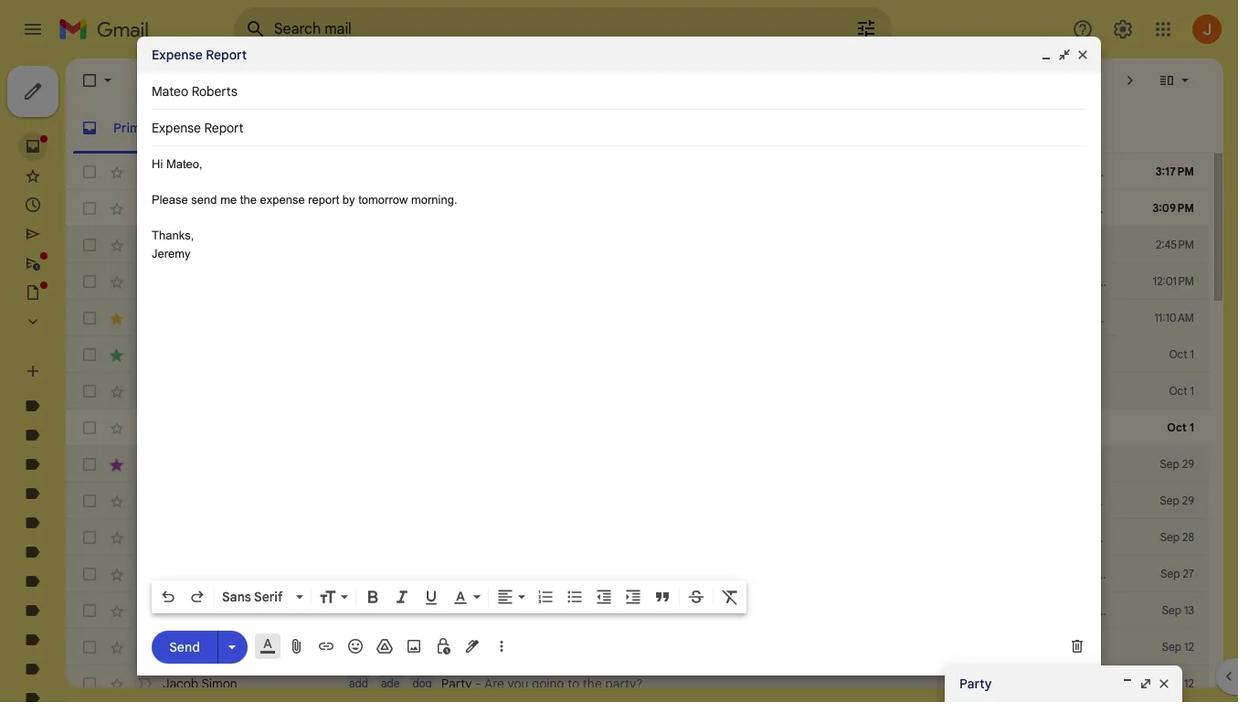 Task type: locate. For each thing, give the bounding box(es) containing it.
a inside whoever fights monsters should see to it that in the process he does not become a monster. and if you gaze long enough into an abyss link
[[934, 237, 941, 253]]

burton down the flexport team
[[187, 603, 226, 619]]

you down been
[[508, 676, 529, 692]]

2 vertical spatial oct 1
[[1168, 421, 1195, 434]]

tomorrow
[[359, 193, 408, 207]]

i
[[918, 493, 921, 509], [1116, 603, 1120, 619]]

promotions tab
[[297, 102, 528, 154]]

is
[[1203, 493, 1212, 509]]

2 jacob from the top
[[163, 676, 199, 692]]

1 vertical spatial minimize image
[[1121, 677, 1136, 691]]

2 no from the left
[[729, 200, 744, 217]]

29 inside row
[[1183, 457, 1195, 471]]

1 vertical spatial now
[[434, 566, 459, 582]]

0 horizontal spatial on
[[1016, 603, 1031, 619]]

0 horizontal spatial pm
[[739, 164, 758, 180]]

row containing me
[[66, 154, 1239, 190]]

1 vertical spatial on
[[906, 200, 923, 217]]

3 not important switch from the top
[[135, 236, 154, 254]]

0 vertical spatial tim
[[1093, 420, 1113, 436]]

not,
[[1091, 603, 1113, 619]]

1 jacob from the top
[[163, 639, 199, 656]]

not important switch
[[135, 163, 154, 181], [135, 199, 154, 218], [135, 236, 154, 254], [135, 309, 154, 327], [135, 346, 154, 364], [135, 419, 154, 437], [135, 492, 154, 510], [135, 565, 154, 583], [135, 602, 154, 620], [135, 638, 154, 657], [135, 675, 154, 693]]

now
[[1201, 310, 1225, 326], [434, 566, 459, 582]]

a inside hello jeremy, just a reminder that your progress report for the manhattan project is due tomorrow. sincerely, tim -- timothy burton gra link
[[566, 420, 574, 436]]

sep 29 inside row
[[1161, 457, 1195, 471]]

oct 1 row up reminder
[[66, 373, 1210, 410]]

0 horizontal spatial an
[[1154, 603, 1168, 619]]

jacob simon for second not important switch from the bottom
[[163, 639, 238, 656]]

is up monsters
[[582, 200, 591, 217]]

at left "red" at right
[[938, 603, 949, 619]]

0 horizontal spatial report
[[308, 193, 339, 207]]

fights
[[513, 237, 546, 253]]

sep 13
[[1163, 603, 1195, 617]]

sep 29
[[1161, 457, 1195, 471], [1161, 494, 1195, 507]]

None search field
[[234, 7, 892, 51]]

send down tim burton
[[169, 639, 200, 655]]

1 vertical spatial at
[[1029, 200, 1040, 217]]

1 horizontal spatial party
[[960, 676, 993, 692]]

2:50
[[1044, 200, 1070, 217]]

0 vertical spatial a
[[934, 237, 941, 253]]

0 vertical spatial 1
[[1191, 347, 1195, 361]]

6 row from the top
[[66, 629, 1210, 666]]

1 sep 12 from the top
[[1163, 640, 1195, 654]]

close image for party
[[1158, 677, 1172, 691]]

and
[[997, 237, 1020, 253]]

, up please
[[181, 163, 184, 180]]

insert link ‪(⌘k)‬ image
[[317, 637, 336, 656]]

yelp
[[764, 310, 788, 326]]

sep 29 for hey, you recently signed up for your flexport seller portal account, and i just wanted to clarify what you were looking for. is ther row
[[1161, 494, 1195, 507]]

1 vertical spatial 12
[[1185, 677, 1195, 690]]

0 vertical spatial flexport
[[714, 493, 762, 509]]

man plans; god laughs. on mon, sep 11, 2023 at 1:22 pm jeremy miller <millerjeremy500@gmail.com> wrote: hi terry, send me your grocery
[[435, 164, 1239, 180]]

8 not important switch from the top
[[135, 565, 154, 583]]

burton left gra
[[1181, 420, 1220, 436]]

1 vertical spatial 29
[[1183, 494, 1195, 507]]

oct 1 row
[[66, 336, 1210, 373], [66, 373, 1210, 410]]

already
[[993, 310, 1036, 326]]

into
[[1166, 237, 1188, 253]]

main content
[[66, 59, 1239, 702]]

0 horizontal spatial jeremy
[[152, 246, 191, 260]]

1 row from the top
[[66, 154, 1239, 190]]

1 horizontal spatial send
[[506, 566, 534, 582]]

the right 2
[[240, 193, 257, 207]]

0 vertical spatial sep 12
[[1163, 640, 1195, 654]]

bjord up brad , bjord 2
[[187, 163, 220, 180]]

jeremy, for korea - hey jeremy, have you been to korea?
[[417, 639, 462, 656]]

5 row from the top
[[66, 593, 1239, 629]]

2 vertical spatial jeremy,
[[417, 639, 462, 656]]

2023 right '12,'
[[997, 200, 1026, 217]]

1 horizontal spatial hi
[[1063, 164, 1074, 180]]

to right time
[[491, 566, 503, 582]]

numbered list ‪(⌘⇧7)‬ image
[[537, 588, 555, 606]]

recently
[[555, 493, 602, 509]]

close image
[[1076, 48, 1091, 62], [1158, 677, 1172, 691]]

0 vertical spatial pm
[[739, 164, 758, 180]]

0 horizontal spatial send
[[191, 193, 217, 207]]

now right it's
[[434, 566, 459, 582]]

1 not important switch from the top
[[135, 163, 154, 181]]

0 horizontal spatial jeremy,
[[417, 639, 462, 656]]

sep 29 row
[[66, 446, 1210, 483]]

pm right 2:50
[[1073, 200, 1091, 217]]

0 vertical spatial jeremy
[[760, 164, 803, 180]]

important because you marked it as important. switch inside the sep 29 row
[[135, 455, 154, 474]]

1 horizontal spatial hey
[[603, 603, 625, 619]]

flexport
[[714, 493, 762, 509], [188, 566, 236, 582]]

by left tomorrow on the top left of page
[[343, 193, 355, 207]]

italic ‪(⌘i)‬ image
[[393, 588, 411, 606]]

jeremy up horror.
[[760, 164, 803, 180]]

12
[[1185, 640, 1195, 654], [1185, 677, 1195, 690]]

jeremy down thanks, at the left top of page
[[152, 246, 191, 260]]

0 horizontal spatial send
[[169, 639, 200, 655]]

there up it
[[683, 200, 714, 217]]

for right up
[[665, 493, 682, 509]]

1 vertical spatial 2023
[[997, 200, 1026, 217]]

the left 411
[[671, 566, 691, 582]]

more options image
[[497, 637, 507, 656]]

Message Body text field
[[152, 155, 1087, 575]]

sep 29 for the sep 29 row
[[1161, 457, 1195, 471]]

bjord left 2
[[197, 200, 230, 216]]

an right into
[[1191, 237, 1205, 253]]

to left clarify
[[994, 493, 1006, 509]]

laughs.
[[529, 164, 570, 180]]

the left the 'depeche'
[[774, 603, 794, 619]]

1 vertical spatial on
[[1016, 603, 1031, 619]]

1 horizontal spatial there
[[683, 200, 714, 217]]

29 inside hey, you recently signed up for your flexport seller portal account, and i just wanted to clarify what you were looking for. is ther row
[[1183, 494, 1195, 507]]

your left progress
[[659, 420, 685, 436]]

me up umlaut on the top of the page
[[221, 193, 237, 207]]

report left alert
[[308, 193, 339, 207]]

0 vertical spatial report
[[308, 193, 339, 207]]

see
[[649, 237, 670, 253]]

send down me , bjord
[[191, 193, 217, 207]]

pm right 1:22
[[739, 164, 758, 180]]

1 vertical spatial report
[[743, 420, 779, 436]]

now inside row
[[434, 566, 459, 582]]

hey for korea
[[392, 639, 414, 656]]

at left 2:50
[[1029, 200, 1040, 217]]

is down 1:22
[[717, 200, 726, 217]]

your left free
[[709, 310, 735, 326]]

is left due
[[935, 420, 944, 436]]

strikethrough ‪(⌘⇧x)‬ image
[[688, 588, 706, 606]]

1 vertical spatial i
[[1116, 603, 1120, 619]]

1 party from the left
[[441, 676, 472, 692]]

, for brad
[[190, 200, 194, 216]]

i right not,
[[1116, 603, 1120, 619]]

3 row from the top
[[66, 227, 1239, 263]]

2 row from the top
[[66, 190, 1239, 227]]

you left remove formatting ‪(⌘\)‬ icon
[[699, 603, 720, 619]]

where
[[506, 200, 544, 217]]

no
[[594, 200, 609, 217], [729, 200, 744, 217]]

oct 1 left gra
[[1168, 421, 1195, 434]]

now right them
[[1201, 310, 1225, 326]]

11,
[[651, 164, 664, 180]]

insert files using drive image
[[376, 637, 394, 656]]

send inside row
[[506, 566, 534, 582]]

0 horizontal spatial no
[[594, 200, 609, 217]]

bulleted list ‪(⌘⇧8)‬ image
[[566, 588, 584, 606]]

important because you marked it as important. switch for oct 1
[[135, 382, 154, 400]]

oct 1 down them
[[1170, 347, 1195, 361]]

1 simon from the top
[[202, 639, 238, 656]]

0 horizontal spatial at
[[699, 164, 711, 180]]

0 horizontal spatial pop out image
[[1058, 48, 1073, 62]]

tim burton
[[163, 603, 226, 619]]

please
[[152, 193, 188, 207]]

2 oct 1 row from the top
[[66, 373, 1210, 410]]

jacob simon down tim burton
[[163, 639, 238, 656]]

1 important because you marked it as important. switch from the top
[[135, 382, 154, 400]]

0 vertical spatial 29
[[1183, 457, 1195, 471]]

0 horizontal spatial hey
[[392, 639, 414, 656]]

oct 1 for 1st oct 1 row from the bottom
[[1170, 384, 1195, 398]]

oct
[[1170, 347, 1188, 361], [1170, 384, 1188, 398], [1168, 421, 1188, 434]]

0 vertical spatial jacob simon
[[163, 639, 238, 656]]

seller
[[765, 493, 798, 509]]

party for party
[[960, 676, 993, 692]]

account,
[[839, 493, 889, 509]]

29 up for. on the right bottom
[[1183, 457, 1195, 471]]

hey right bulleted list ‪(⌘⇧8)‬ icon
[[603, 603, 625, 619]]

0 vertical spatial by
[[343, 193, 355, 207]]

there right where
[[547, 200, 578, 217]]

send up cellebrate
[[506, 566, 534, 582]]

rocks
[[978, 603, 1013, 619]]

1 horizontal spatial going
[[724, 603, 756, 619]]

jeremy,
[[491, 420, 536, 436], [628, 603, 673, 619], [417, 639, 462, 656]]

are
[[971, 310, 990, 326]]

1 29 from the top
[[1183, 457, 1195, 471]]

1 horizontal spatial me
[[221, 193, 237, 207]]

brad up thanks, at the left top of page
[[163, 200, 190, 216]]

0 horizontal spatial 2023
[[667, 164, 696, 180]]

productimage manage your free yelp business page your customers are already on yelp. connect with them now by row
[[66, 300, 1239, 336]]

2 simon from the top
[[202, 676, 238, 692]]

an right have
[[1154, 603, 1168, 619]]

imagination
[[612, 200, 679, 217]]

whoever
[[458, 237, 510, 253]]

advanced search options image
[[849, 10, 885, 47]]

2 important because you marked it as important. switch from the top
[[135, 455, 154, 474]]

report right progress
[[743, 420, 779, 436]]

-
[[1117, 420, 1123, 436], [1123, 420, 1128, 436], [624, 566, 629, 582], [729, 566, 742, 582], [594, 603, 600, 619], [383, 639, 389, 656], [475, 676, 481, 692]]

1 horizontal spatial ,
[[190, 200, 194, 216]]

report
[[206, 47, 247, 63]]

for
[[782, 420, 799, 436], [665, 493, 682, 509]]

5 not important switch from the top
[[135, 346, 154, 364]]

sincerely,
[[1034, 420, 1090, 436]]

1 horizontal spatial is
[[717, 200, 726, 217]]

2 horizontal spatial at
[[1029, 200, 1040, 217]]

that
[[699, 237, 722, 253], [632, 420, 656, 436]]

jacob for 11th not important switch from the top
[[163, 676, 199, 692]]

2 jacob simon from the top
[[163, 676, 238, 692]]

the right in
[[739, 237, 758, 253]]

main content containing primary
[[66, 59, 1239, 702]]

send
[[191, 193, 217, 207], [506, 566, 534, 582]]

with
[[1140, 310, 1164, 326]]

the inside message body text box
[[240, 193, 257, 207]]

send
[[1112, 164, 1142, 180], [169, 639, 200, 655]]

3 important because you marked it as important. switch from the top
[[135, 529, 154, 547]]

simon for second not important switch from the bottom
[[202, 639, 238, 656]]

celebration
[[409, 603, 465, 617]]

1 horizontal spatial jeremy,
[[491, 420, 536, 436]]

on left tue,
[[906, 200, 923, 217]]

not important switch inside hey, you recently signed up for your flexport seller portal account, and i just wanted to clarify what you were looking for. is ther row
[[135, 492, 154, 510]]

are right quote ‪(⌘⇧9)‬ icon
[[676, 603, 696, 619]]

important because you marked it as important. switch inside oct 1 row
[[135, 382, 154, 400]]

4 not important switch from the top
[[135, 309, 154, 327]]

that up the sep 29 row
[[632, 420, 656, 436]]

1 vertical spatial jacob
[[163, 676, 199, 692]]

bjord left umlaut on the top of the page
[[163, 237, 193, 253]]

pop out image
[[1058, 48, 1073, 62], [1139, 677, 1154, 691]]

add
[[349, 677, 368, 690]]

gra
[[1223, 420, 1239, 436]]

0 horizontal spatial ,
[[181, 163, 184, 180]]

0 vertical spatial jeremy,
[[491, 420, 536, 436]]

0 horizontal spatial by
[[343, 193, 355, 207]]

<millerjeremy500@gmail.com>
[[841, 164, 1020, 180]]

2 horizontal spatial jeremy,
[[628, 603, 673, 619]]

you right have
[[497, 639, 518, 656]]

0 vertical spatial at
[[699, 164, 711, 180]]

going down ⚡ icon
[[724, 603, 756, 619]]

1 horizontal spatial pop out image
[[1139, 677, 1154, 691]]

1 horizontal spatial on
[[1039, 310, 1054, 326]]

jacob for second not important switch from the bottom
[[163, 639, 199, 656]]

me up please
[[163, 163, 181, 180]]

your
[[878, 310, 903, 326]]

sep 29 inside hey, you recently signed up for your flexport seller portal account, and i just wanted to clarify what you were looking for. is ther row
[[1161, 494, 1195, 507]]

no down mon,
[[594, 200, 609, 217]]

oct 1 up the 'timothy'
[[1170, 384, 1195, 398]]

0 horizontal spatial tim
[[163, 603, 184, 619]]

miller
[[806, 164, 838, 180]]

on
[[573, 164, 590, 180], [906, 200, 923, 217]]

bjord for brad , bjord 2
[[197, 200, 230, 216]]

0 vertical spatial now
[[1201, 310, 1225, 326]]

ther
[[1216, 493, 1239, 509]]

0 vertical spatial are
[[676, 603, 696, 619]]

12:01 pm
[[1154, 274, 1195, 288]]

me
[[163, 163, 181, 180], [1146, 164, 1163, 180], [221, 193, 237, 207]]

on left mon,
[[573, 164, 590, 180]]

1 horizontal spatial are
[[676, 603, 696, 619]]

jeremy, for concert? - hey jeremy, are you going to the depeche mode concert at red rocks on friday? if not, i have an extra ticket.
[[628, 603, 673, 619]]

flexport up redo ‪(⌘y)‬ image
[[188, 566, 236, 582]]

me up 3:09 pm
[[1146, 164, 1163, 180]]

row containing the flexport team
[[66, 556, 1210, 593]]

jeremy, left insert signature image
[[417, 639, 462, 656]]

navigation
[[0, 59, 219, 702]]

going down been
[[532, 676, 565, 692]]

0 horizontal spatial is
[[582, 200, 591, 217]]

send inside button
[[169, 639, 200, 655]]

whoever fights monsters should see to it that in the process he does not become a monster. and if you gaze long enough into an abyss link
[[346, 236, 1239, 254]]

0 vertical spatial 12
[[1185, 640, 1195, 654]]

hello jeremy, just a reminder that your progress report for the manhattan project is due tomorrow. sincerely, tim -- timothy burton gra row
[[66, 410, 1239, 446]]

1 vertical spatial oct
[[1170, 384, 1188, 398]]

been
[[522, 639, 551, 656]]

to right been
[[554, 639, 566, 656]]

1 vertical spatial hey
[[392, 639, 414, 656]]

party for party - are you going to the party?
[[441, 676, 472, 692]]

2 29 from the top
[[1183, 494, 1195, 507]]

1 12 from the top
[[1185, 640, 1195, 654]]

4 row from the top
[[66, 556, 1210, 593]]

1 horizontal spatial minimize image
[[1121, 677, 1136, 691]]

important because you marked it as important. switch
[[135, 382, 154, 400], [135, 455, 154, 474], [135, 529, 154, 547]]

up
[[647, 493, 662, 509]]

sep 12 down extra
[[1163, 677, 1195, 690]]

1 horizontal spatial i
[[1116, 603, 1120, 619]]

tim right 'sincerely,'
[[1093, 420, 1113, 436]]

minimize image
[[1040, 48, 1054, 62], [1121, 677, 1136, 691]]

the
[[240, 193, 257, 207], [739, 237, 758, 253], [802, 420, 821, 436], [671, 566, 691, 582], [774, 603, 794, 619], [583, 676, 602, 692]]

oct inside hello jeremy, just a reminder that your progress report for the manhattan project is due tomorrow. sincerely, tim -- timothy burton gra row
[[1168, 421, 1188, 434]]

party
[[441, 676, 472, 692], [960, 676, 993, 692]]

2 sep 29 from the top
[[1161, 494, 1195, 507]]

0 vertical spatial sep 29
[[1161, 457, 1195, 471]]

2023 right 11,
[[667, 164, 696, 180]]

report inside hello jeremy, just a reminder that your progress report for the manhattan project is due tomorrow. sincerely, tim -- timothy burton gra link
[[743, 420, 779, 436]]

,
[[181, 163, 184, 180], [190, 200, 194, 216]]

man
[[435, 164, 460, 180]]

1 horizontal spatial at
[[938, 603, 949, 619]]

0 vertical spatial jacob
[[163, 639, 199, 656]]

0 vertical spatial minimize image
[[1040, 48, 1054, 62]]

tim
[[1093, 420, 1113, 436], [163, 603, 184, 619]]

concert?
[[537, 603, 591, 619]]

at left 1:22
[[699, 164, 711, 180]]

1 horizontal spatial 2023
[[997, 200, 1026, 217]]

0 horizontal spatial close image
[[1076, 48, 1091, 62]]

quote ‪(⌘⇧9)‬ image
[[654, 588, 672, 606]]

underline ‪(⌘u)‬ image
[[422, 589, 441, 607]]

simon down more send options image
[[202, 676, 238, 692]]

have
[[1123, 603, 1151, 619]]

0 vertical spatial on
[[1039, 310, 1054, 326]]

no left horror.
[[729, 200, 744, 217]]

7 not important switch from the top
[[135, 492, 154, 510]]

more send options image
[[223, 638, 241, 656]]

expense
[[260, 193, 305, 207]]

for left the "manhattan"
[[782, 420, 799, 436]]

sep 29 up for. on the right bottom
[[1161, 457, 1195, 471]]

your right up
[[685, 493, 711, 509]]

brad
[[163, 200, 190, 216], [1095, 200, 1122, 217]]

jacob
[[163, 639, 199, 656], [163, 676, 199, 692]]

to down korea?
[[568, 676, 580, 692]]

0 vertical spatial pop out image
[[1058, 48, 1073, 62]]

1 horizontal spatial by
[[1228, 310, 1239, 326]]

1 vertical spatial oct 1
[[1170, 384, 1195, 398]]

2 party from the left
[[960, 676, 993, 692]]

on left yelp.
[[1039, 310, 1054, 326]]

jacob down tim burton
[[163, 639, 199, 656]]

that right it
[[699, 237, 722, 253]]

1 vertical spatial for
[[665, 493, 682, 509]]

sep 12 down sep 13
[[1163, 640, 1195, 654]]

2 vertical spatial oct
[[1168, 421, 1188, 434]]

1 vertical spatial a
[[566, 420, 574, 436]]

0 vertical spatial oct
[[1170, 347, 1188, 361]]

sep inside hey, you recently signed up for your flexport seller portal account, and i just wanted to clarify what you were looking for. is ther row
[[1161, 494, 1180, 507]]

settings image
[[1113, 18, 1135, 40]]

0 vertical spatial send
[[1112, 164, 1142, 180]]

party - are you going to the party?
[[441, 676, 643, 692]]

hey up ade
[[392, 639, 414, 656]]

jeremy, left the just
[[491, 420, 536, 436]]

sep 29 left is
[[1161, 494, 1195, 507]]

plans;
[[464, 164, 498, 180]]

alert halloween movies
[[349, 200, 494, 217]]

jeremy
[[760, 164, 803, 180], [152, 246, 191, 260]]

time
[[462, 566, 487, 582]]

1 vertical spatial simon
[[202, 676, 238, 692]]

by right them
[[1228, 310, 1239, 326]]

1 jacob simon from the top
[[163, 639, 238, 656]]

it's
[[414, 566, 431, 582]]

row
[[66, 154, 1239, 190], [66, 190, 1239, 227], [66, 227, 1239, 263], [66, 556, 1210, 593], [66, 593, 1239, 629], [66, 629, 1210, 666], [66, 666, 1210, 702]]

simon down tim burton
[[202, 639, 238, 656]]

, right please
[[190, 200, 194, 216]]

are
[[676, 603, 696, 619], [485, 676, 505, 692]]

god
[[501, 164, 525, 180]]

0 horizontal spatial for
[[665, 493, 682, 509]]

monster.
[[944, 237, 994, 253]]

i left just
[[918, 493, 921, 509]]

1 sep 29 from the top
[[1161, 457, 1195, 471]]

2 vertical spatial 1
[[1190, 421, 1195, 434]]

important because you marked it as important. switch inside sep 28 row
[[135, 529, 154, 547]]

tim left redo ‪(⌘y)‬ image
[[163, 603, 184, 619]]

on right the rocks
[[1016, 603, 1031, 619]]

jeremy, down here's on the right bottom
[[628, 603, 673, 619]]

2 vertical spatial at
[[938, 603, 949, 619]]

tue,
[[925, 200, 950, 217]]

jacob simon down send button
[[163, 676, 238, 692]]

serif
[[254, 589, 283, 605]]

2 horizontal spatial is
[[935, 420, 944, 436]]

oct 1 row down the productimage
[[66, 336, 1210, 373]]

0 vertical spatial oct 1
[[1170, 347, 1195, 361]]

a right the just
[[566, 420, 574, 436]]

1 horizontal spatial close image
[[1158, 677, 1172, 691]]

1 horizontal spatial no
[[729, 200, 744, 217]]

hi left terry,
[[1063, 164, 1074, 180]]

report inside message body text box
[[308, 193, 339, 207]]

roberts
[[192, 83, 238, 100]]

attach files image
[[288, 637, 306, 656]]

flexport left "seller" on the right bottom of the page
[[714, 493, 762, 509]]

0 vertical spatial important because you marked it as important. switch
[[135, 382, 154, 400]]

6 not important switch from the top
[[135, 419, 154, 437]]

hi left mateo,
[[152, 157, 163, 171]]

party right dog
[[441, 676, 472, 692]]

oct up the 'timothy'
[[1170, 384, 1188, 398]]

to inside row
[[994, 493, 1006, 509]]

it
[[688, 237, 696, 253]]

productimage manage your free yelp business page your customers are already on yelp. connect with them now by link
[[346, 309, 1239, 327]]



Task type: describe. For each thing, give the bounding box(es) containing it.
27
[[1184, 567, 1195, 581]]

sep 28
[[1161, 530, 1195, 544]]

where there is no imagination there is no horror. arthur conan doyle on tue, sep 12, 2023 at 2:50 pm brad klo <klobrad84@gm
[[506, 200, 1239, 217]]

jacob simon for 11th not important switch from the top
[[163, 676, 238, 692]]

morning.
[[411, 193, 458, 207]]

jeremy inside thanks, jeremy
[[152, 246, 191, 260]]

1 vertical spatial going
[[532, 676, 565, 692]]

by inside row
[[1228, 310, 1239, 326]]

2 not important switch from the top
[[135, 199, 154, 218]]

what
[[1049, 493, 1077, 509]]

⚡ image
[[714, 568, 729, 583]]

12,
[[978, 200, 993, 217]]

hey, you recently signed up for your flexport seller portal account, and i just wanted to clarify what you were looking for. is ther row
[[66, 483, 1239, 519]]

you left were
[[1080, 493, 1101, 509]]

simon for 11th not important switch from the top
[[202, 676, 238, 692]]

grocery
[[1196, 164, 1239, 180]]

concert? - hey jeremy, are you going to the depeche mode concert at red rocks on friday? if not, i have an extra ticket.
[[537, 603, 1239, 619]]

on inside row
[[1016, 603, 1031, 619]]

0 horizontal spatial brad
[[163, 200, 190, 216]]

concert
[[889, 603, 934, 619]]

tomorrow.
[[972, 420, 1031, 436]]

sep inside the sep 29 row
[[1161, 457, 1180, 471]]

the left the "manhattan"
[[802, 420, 821, 436]]

halloween
[[382, 200, 446, 217]]

red
[[952, 603, 975, 619]]

1 horizontal spatial send
[[1112, 164, 1142, 180]]

ticket.
[[1205, 603, 1239, 619]]

0 horizontal spatial on
[[573, 164, 590, 180]]

expense report
[[152, 47, 247, 63]]

0 horizontal spatial are
[[485, 676, 505, 692]]

dog
[[413, 677, 432, 690]]

progress
[[688, 420, 740, 436]]

mode
[[853, 603, 886, 619]]

oct 1 inside hello jeremy, just a reminder that your progress report for the manhattan project is due tomorrow. sincerely, tim -- timothy burton gra row
[[1168, 421, 1195, 434]]

important mainly because it was sent directly to you. switch
[[135, 272, 154, 291]]

9 not important switch from the top
[[135, 602, 154, 620]]

row containing brad
[[66, 190, 1239, 227]]

toggle confidential mode image
[[434, 637, 453, 656]]

0 horizontal spatial me
[[163, 163, 181, 180]]

hey for concert?
[[603, 603, 625, 619]]

1 vertical spatial burton
[[187, 603, 226, 619]]

hi inside message body text box
[[152, 157, 163, 171]]

reminder
[[577, 420, 629, 436]]

29 for hey, you recently signed up for your flexport seller portal account, and i just wanted to clarify what you were looking for. is ther row
[[1183, 494, 1195, 507]]

manage
[[659, 310, 706, 326]]

long
[[1090, 237, 1115, 253]]

not important switch inside productimage manage your free yelp business page your customers are already on yelp. connect with them now by row
[[135, 309, 154, 327]]

2 there from the left
[[683, 200, 714, 217]]

were
[[1105, 493, 1133, 509]]

manhattan
[[825, 420, 887, 436]]

redo ‪(⌘y)‬ image
[[188, 588, 207, 606]]

social tab
[[529, 102, 759, 154]]

7 row from the top
[[66, 666, 1210, 702]]

28
[[1183, 530, 1195, 544]]

1 horizontal spatial brad
[[1095, 200, 1122, 217]]

bjord for me , bjord
[[187, 163, 220, 180]]

jeremy, inside hello jeremy, just a reminder that your progress report for the manhattan project is due tomorrow. sincerely, tim -- timothy burton gra link
[[491, 420, 536, 436]]

send inside message body text box
[[191, 193, 217, 207]]

project
[[890, 420, 931, 436]]

now inside row
[[1201, 310, 1225, 326]]

1 for first oct 1 row from the top of the page
[[1191, 347, 1195, 361]]

to left it
[[673, 237, 685, 253]]

1 oct 1 row from the top
[[66, 336, 1210, 373]]

close image for expense report
[[1076, 48, 1091, 62]]

klo
[[1125, 200, 1144, 217]]

11 not important switch from the top
[[135, 675, 154, 693]]

party?
[[606, 676, 643, 692]]

minimize image for party
[[1121, 677, 1136, 691]]

thanks, jeremy
[[152, 229, 194, 260]]

insert photo image
[[405, 637, 423, 656]]

arthur
[[789, 200, 826, 217]]

mateo roberts
[[152, 83, 238, 100]]

row containing tim burton
[[66, 593, 1239, 629]]

3:17 pm
[[1156, 165, 1195, 178]]

bold ‪(⌘b)‬ image
[[364, 588, 382, 606]]

pop out image for party
[[1139, 677, 1154, 691]]

if
[[1080, 603, 1087, 619]]

toggle split pane mode image
[[1159, 71, 1177, 90]]

remove formatting ‪(⌘\)‬ image
[[721, 588, 740, 606]]

me , bjord
[[163, 163, 220, 180]]

and
[[892, 493, 914, 509]]

0 vertical spatial 2023
[[667, 164, 696, 180]]

gaze
[[1059, 237, 1087, 253]]

wrote:
[[1023, 164, 1059, 180]]

them
[[1167, 310, 1197, 326]]

you right if
[[1035, 237, 1056, 253]]

0 vertical spatial that
[[699, 237, 722, 253]]

refresh image
[[135, 71, 154, 90]]

page
[[846, 310, 875, 326]]

to right remove formatting ‪(⌘\)‬ icon
[[759, 603, 771, 619]]

clarify
[[1009, 493, 1045, 509]]

sep inside sep 28 row
[[1161, 530, 1180, 544]]

10 not important switch from the top
[[135, 638, 154, 657]]

important because you marked it as important. switch for sep 28
[[135, 529, 154, 547]]

indent less ‪(⌘[)‬ image
[[595, 588, 614, 606]]

due
[[947, 420, 969, 436]]

search mail image
[[240, 13, 272, 46]]

alert
[[349, 201, 373, 215]]

hello jeremy, just a reminder that your progress report for the manhattan project is due tomorrow. sincerely, tim -- timothy burton gra link
[[346, 419, 1239, 437]]

your inside row
[[709, 310, 735, 326]]

1 vertical spatial an
[[1154, 603, 1168, 619]]

gmail image
[[59, 11, 158, 48]]

jeremy inside man plans; god laughs. on mon, sep 11, 2023 at 1:22 pm jeremy miller <millerjeremy500@gmail.com> wrote: hi terry, send me your grocery link
[[760, 164, 803, 180]]

friday?
[[1034, 603, 1076, 619]]

pop out image for expense report
[[1058, 48, 1073, 62]]

primary tab
[[66, 102, 295, 154]]

productimage
[[574, 310, 656, 326]]

burton inside hello jeremy, just a reminder that your progress report for the manhattan project is due tomorrow. sincerely, tim -- timothy burton gra link
[[1181, 420, 1220, 436]]

0 vertical spatial for
[[782, 420, 799, 436]]

1 horizontal spatial flexport
[[714, 493, 762, 509]]

2 sep 12 from the top
[[1163, 677, 1195, 690]]

send button
[[152, 630, 218, 663]]

indent more ‪(⌘])‬ image
[[625, 588, 643, 606]]

sep inside man plans; god laughs. on mon, sep 11, 2023 at 1:22 pm jeremy miller <millerjeremy500@gmail.com> wrote: hi terry, send me your grocery link
[[625, 164, 648, 180]]

he
[[811, 237, 826, 253]]

insert emoji ‪(⌘⇧2)‬ image
[[347, 637, 365, 656]]

celebrate
[[349, 603, 396, 617]]

1 vertical spatial pm
[[1073, 200, 1091, 217]]

in
[[726, 237, 736, 253]]

man plans; god laughs. on mon, sep 11, 2023 at 1:22 pm jeremy miller <millerjeremy500@gmail.com> wrote: hi terry, send me your grocery link
[[346, 163, 1239, 181]]

oct 1 for first oct 1 row from the top of the page
[[1170, 347, 1195, 361]]

not important switch inside hello jeremy, just a reminder that your progress report for the manhattan project is due tomorrow. sincerely, tim -- timothy burton gra row
[[135, 419, 154, 437]]

formatting options toolbar
[[152, 581, 747, 614]]

umlaut
[[196, 237, 238, 253]]

process
[[762, 237, 808, 253]]

for.
[[1181, 493, 1200, 509]]

expense
[[152, 47, 203, 63]]

team
[[239, 566, 270, 582]]

2 horizontal spatial me
[[1146, 164, 1163, 180]]

connect
[[1087, 310, 1136, 326]]

sans
[[222, 589, 251, 605]]

1 for 1st oct 1 row from the bottom
[[1191, 384, 1195, 398]]

your up numbered list ‪(⌘⇧7)‬ icon
[[537, 566, 563, 582]]

free
[[738, 310, 761, 326]]

help
[[383, 567, 405, 581]]

29 for the sep 29 row
[[1183, 457, 1195, 471]]

sans serif option
[[219, 588, 293, 606]]

2 12 from the top
[[1185, 677, 1195, 690]]

13
[[1185, 603, 1195, 617]]

1 there from the left
[[547, 200, 578, 217]]

2 vertical spatial bjord
[[163, 237, 193, 253]]

0 horizontal spatial i
[[918, 493, 921, 509]]

hi inside man plans; god laughs. on mon, sep 11, 2023 at 1:22 pm jeremy miller <millerjeremy500@gmail.com> wrote: hi terry, send me your grocery link
[[1063, 164, 1074, 180]]

1 inside hello jeremy, just a reminder that your progress report for the manhattan project is due tomorrow. sincerely, tim -- timothy burton gra row
[[1190, 421, 1195, 434]]

0 vertical spatial an
[[1191, 237, 1205, 253]]

h3lp
[[349, 567, 371, 581]]

sep 28 row
[[66, 519, 1210, 556]]

not
[[861, 237, 880, 253]]

me inside text box
[[221, 193, 237, 207]]

conan
[[829, 200, 867, 217]]

, for me
[[181, 163, 184, 180]]

12:01 pm row
[[66, 263, 1210, 300]]

1 horizontal spatial tim
[[1093, 420, 1113, 436]]

business
[[791, 310, 842, 326]]

hello
[[459, 420, 488, 436]]

looking
[[1136, 493, 1178, 509]]

expense report dialog
[[137, 37, 1102, 676]]

undo ‪(⌘z)‬ image
[[159, 588, 177, 606]]

0 horizontal spatial flexport
[[188, 566, 236, 582]]

timothy
[[1131, 420, 1178, 436]]

primary tab list
[[66, 102, 1224, 154]]

minimize image for expense report
[[1040, 48, 1054, 62]]

just
[[924, 493, 945, 509]]

the
[[163, 566, 185, 582]]

here's
[[633, 566, 668, 582]]

movies
[[449, 200, 494, 217]]

your up 3:09 pm
[[1167, 164, 1193, 180]]

important because you marked it as important. switch for sep 29
[[135, 455, 154, 474]]

you
[[531, 493, 551, 509]]

the left party?
[[583, 676, 602, 692]]

Subject field
[[152, 119, 1087, 137]]

1 no from the left
[[594, 200, 609, 217]]

hey,
[[503, 493, 528, 509]]

on inside productimage manage your free yelp business page your customers are already on yelp. connect with them now by link
[[1039, 310, 1054, 326]]

1 vertical spatial tim
[[163, 603, 184, 619]]

0 horizontal spatial that
[[632, 420, 656, 436]]

horror.
[[747, 200, 786, 217]]

row containing bjord umlaut
[[66, 227, 1239, 263]]

older image
[[1122, 71, 1140, 90]]

hello jeremy, just a reminder that your progress report for the manhattan project is due tomorrow. sincerely, tim -- timothy burton gra
[[459, 420, 1239, 436]]

korea
[[346, 639, 379, 656]]

discard draft ‪(⌘⇧d)‬ image
[[1069, 637, 1087, 656]]

by inside message body text box
[[343, 193, 355, 207]]

brad , bjord 2
[[163, 200, 239, 216]]

monsters
[[550, 237, 604, 253]]

1 horizontal spatial on
[[906, 200, 923, 217]]

insert signature image
[[464, 637, 482, 656]]

abyss
[[1208, 237, 1239, 253]]



Task type: vqa. For each thing, say whether or not it's contained in the screenshot.
KNOWN at the right of page
no



